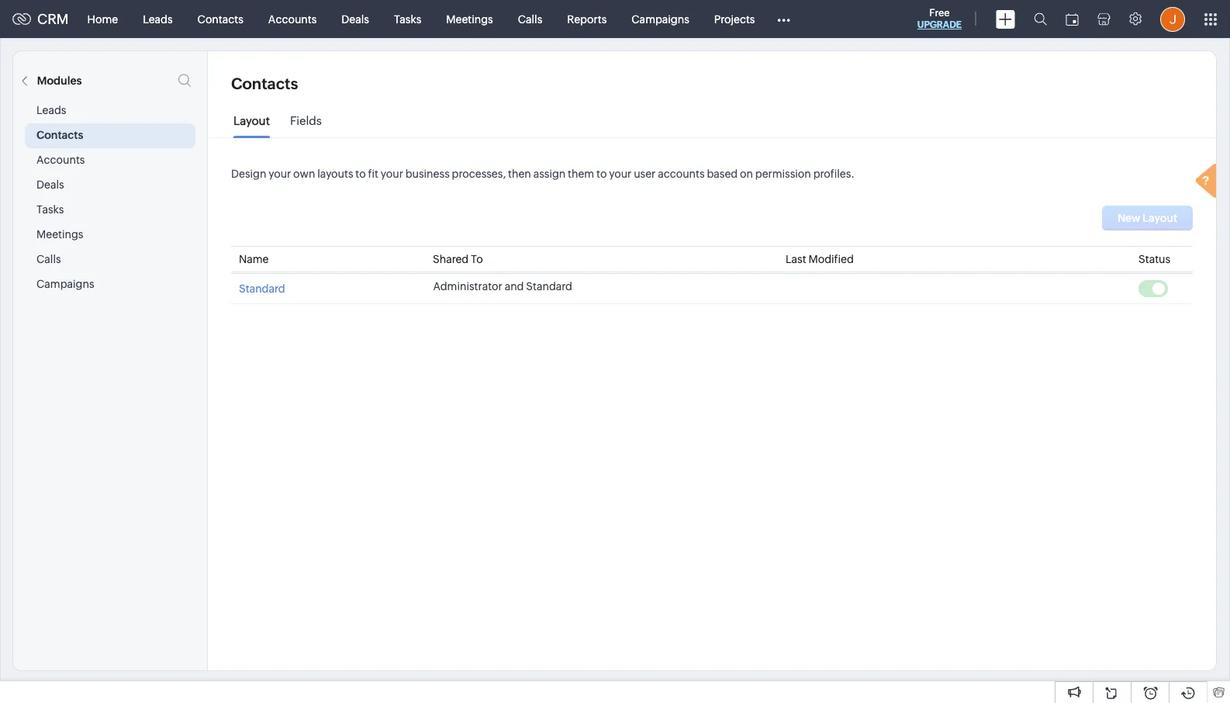 Task type: vqa. For each thing, say whether or not it's contained in the screenshot.
Associate corresponding to Facebook
no



Task type: describe. For each thing, give the bounding box(es) containing it.
user
[[634, 168, 656, 180]]

1 horizontal spatial tasks
[[394, 13, 422, 25]]

layout
[[234, 114, 270, 127]]

1 horizontal spatial standard
[[526, 280, 573, 293]]

layouts
[[318, 168, 354, 180]]

and
[[505, 280, 524, 293]]

last modified
[[786, 253, 854, 265]]

0 horizontal spatial meetings
[[36, 228, 83, 241]]

permission
[[756, 168, 812, 180]]

assign
[[534, 168, 566, 180]]

processes,
[[452, 168, 506, 180]]

0 vertical spatial deals
[[342, 13, 369, 25]]

based
[[707, 168, 738, 180]]

1 your from the left
[[269, 168, 291, 180]]

calls link
[[506, 0, 555, 38]]

0 horizontal spatial standard
[[239, 283, 285, 295]]

modified
[[809, 253, 854, 265]]

last
[[786, 253, 807, 265]]

leads inside "link"
[[143, 13, 173, 25]]

fields link
[[290, 114, 322, 139]]

them
[[568, 168, 595, 180]]

shared to
[[433, 253, 483, 265]]

modules
[[37, 75, 82, 87]]

upgrade
[[918, 19, 962, 30]]

own
[[293, 168, 315, 180]]

contacts inside contacts "link"
[[198, 13, 244, 25]]

campaigns link
[[620, 0, 702, 38]]

standard link
[[239, 280, 285, 295]]

design
[[231, 168, 267, 180]]

status
[[1139, 253, 1171, 265]]

create menu image
[[997, 10, 1016, 28]]

contacts link
[[185, 0, 256, 38]]

then
[[508, 168, 532, 180]]

create menu element
[[987, 0, 1025, 38]]

accounts link
[[256, 0, 329, 38]]

0 vertical spatial meetings
[[447, 13, 493, 25]]

free
[[930, 7, 950, 19]]

0 horizontal spatial deals
[[36, 179, 64, 191]]

crm link
[[12, 11, 69, 27]]

name
[[239, 253, 269, 265]]

reports
[[568, 13, 607, 25]]

home
[[87, 13, 118, 25]]

shared
[[433, 253, 469, 265]]



Task type: locate. For each thing, give the bounding box(es) containing it.
0 horizontal spatial accounts
[[36, 154, 85, 166]]

administrator and standard
[[433, 280, 573, 293]]

1 horizontal spatial meetings
[[447, 13, 493, 25]]

tasks
[[394, 13, 422, 25], [36, 203, 64, 216]]

your left own
[[269, 168, 291, 180]]

projects
[[715, 13, 756, 25]]

profile element
[[1152, 0, 1195, 38]]

leads down 'modules'
[[36, 104, 66, 116]]

1 vertical spatial accounts
[[36, 154, 85, 166]]

0 horizontal spatial calls
[[36, 253, 61, 265]]

1 horizontal spatial to
[[597, 168, 607, 180]]

calendar image
[[1066, 13, 1080, 25]]

profile image
[[1161, 7, 1186, 31]]

meetings
[[447, 13, 493, 25], [36, 228, 83, 241]]

to
[[356, 168, 366, 180], [597, 168, 607, 180]]

your
[[269, 168, 291, 180], [381, 168, 403, 180], [609, 168, 632, 180]]

standard
[[526, 280, 573, 293], [239, 283, 285, 295]]

Other Modules field
[[768, 7, 801, 31]]

1 to from the left
[[356, 168, 366, 180]]

1 vertical spatial campaigns
[[36, 278, 94, 290]]

1 horizontal spatial campaigns
[[632, 13, 690, 25]]

1 horizontal spatial your
[[381, 168, 403, 180]]

business
[[406, 168, 450, 180]]

contacts down 'modules'
[[36, 129, 83, 141]]

search element
[[1025, 0, 1057, 38]]

2 vertical spatial contacts
[[36, 129, 83, 141]]

to
[[471, 253, 483, 265]]

2 your from the left
[[381, 168, 403, 180]]

search image
[[1035, 12, 1048, 26]]

1 vertical spatial meetings
[[36, 228, 83, 241]]

0 vertical spatial campaigns
[[632, 13, 690, 25]]

on
[[740, 168, 754, 180]]

None button
[[1103, 206, 1194, 231]]

0 horizontal spatial your
[[269, 168, 291, 180]]

contacts right leads "link"
[[198, 13, 244, 25]]

crm
[[37, 11, 69, 27]]

leads right home link
[[143, 13, 173, 25]]

1 vertical spatial calls
[[36, 253, 61, 265]]

deals
[[342, 13, 369, 25], [36, 179, 64, 191]]

1 horizontal spatial leads
[[143, 13, 173, 25]]

0 vertical spatial tasks
[[394, 13, 422, 25]]

1 horizontal spatial deals
[[342, 13, 369, 25]]

leads
[[143, 13, 173, 25], [36, 104, 66, 116]]

deals link
[[329, 0, 382, 38]]

reports link
[[555, 0, 620, 38]]

fields
[[290, 114, 322, 127]]

1 vertical spatial contacts
[[231, 75, 298, 92]]

0 vertical spatial leads
[[143, 13, 173, 25]]

1 horizontal spatial calls
[[518, 13, 543, 25]]

fit
[[368, 168, 379, 180]]

1 vertical spatial leads
[[36, 104, 66, 116]]

projects link
[[702, 0, 768, 38]]

to left fit
[[356, 168, 366, 180]]

1 vertical spatial deals
[[36, 179, 64, 191]]

tasks link
[[382, 0, 434, 38]]

design your own layouts to fit your business processes, then assign them to your user accounts based on permission profiles.
[[231, 168, 855, 180]]

calls
[[518, 13, 543, 25], [36, 253, 61, 265]]

0 horizontal spatial leads
[[36, 104, 66, 116]]

0 horizontal spatial to
[[356, 168, 366, 180]]

0 vertical spatial contacts
[[198, 13, 244, 25]]

campaigns
[[632, 13, 690, 25], [36, 278, 94, 290]]

0 horizontal spatial campaigns
[[36, 278, 94, 290]]

home link
[[75, 0, 131, 38]]

administrator
[[433, 280, 503, 293]]

accounts
[[268, 13, 317, 25], [36, 154, 85, 166]]

2 horizontal spatial your
[[609, 168, 632, 180]]

standard down name
[[239, 283, 285, 295]]

1 horizontal spatial accounts
[[268, 13, 317, 25]]

to right them
[[597, 168, 607, 180]]

contacts up the layout
[[231, 75, 298, 92]]

your left the user
[[609, 168, 632, 180]]

leads link
[[131, 0, 185, 38]]

0 vertical spatial accounts
[[268, 13, 317, 25]]

campaigns inside campaigns link
[[632, 13, 690, 25]]

0 horizontal spatial tasks
[[36, 203, 64, 216]]

free upgrade
[[918, 7, 962, 30]]

contacts
[[198, 13, 244, 25], [231, 75, 298, 92], [36, 129, 83, 141]]

0 vertical spatial calls
[[518, 13, 543, 25]]

3 your from the left
[[609, 168, 632, 180]]

standard right "and"
[[526, 280, 573, 293]]

meetings link
[[434, 0, 506, 38]]

accounts
[[658, 168, 705, 180]]

profiles.
[[814, 168, 855, 180]]

2 to from the left
[[597, 168, 607, 180]]

1 vertical spatial tasks
[[36, 203, 64, 216]]

layout link
[[234, 114, 270, 139]]

your right fit
[[381, 168, 403, 180]]



